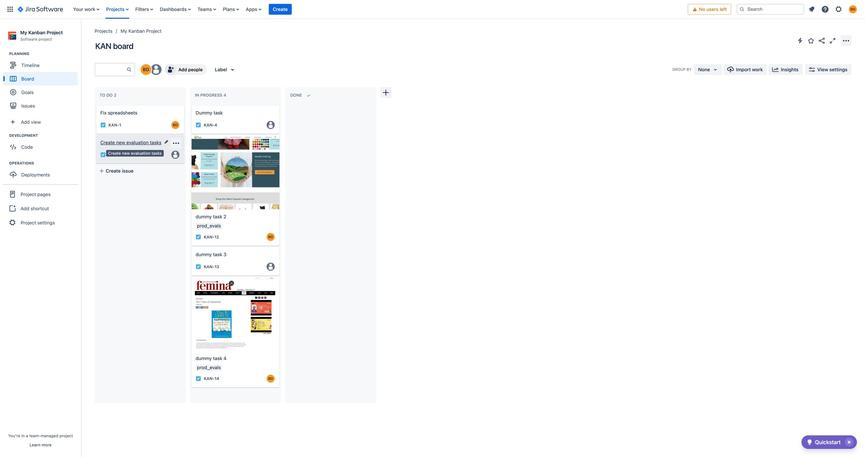 Task type: locate. For each thing, give the bounding box(es) containing it.
2 vertical spatial task image
[[196, 376, 201, 382]]

1 create issue image from the top
[[187, 101, 195, 109]]

2 vertical spatial heading
[[9, 161, 81, 166]]

import image
[[727, 66, 735, 74]]

list
[[70, 0, 689, 19], [806, 3, 862, 15]]

task image
[[100, 122, 106, 128], [196, 122, 201, 128], [100, 152, 106, 158]]

None search field
[[737, 4, 805, 15]]

0 horizontal spatial list
[[70, 0, 689, 19]]

0 vertical spatial heading
[[9, 51, 81, 57]]

in progress element
[[195, 93, 228, 98]]

list item
[[269, 0, 292, 19]]

3 heading from the top
[[9, 161, 81, 166]]

sidebar navigation image
[[74, 27, 89, 41]]

automations menu button icon image
[[797, 37, 805, 45]]

group for development image
[[3, 133, 81, 156]]

heading
[[9, 51, 81, 57], [9, 133, 81, 138], [9, 161, 81, 166]]

to do element
[[100, 93, 118, 98]]

more actions for kan-18 create new evaluation tasks image
[[172, 139, 180, 147]]

enter full screen image
[[829, 37, 838, 45]]

sidebar element
[[0, 19, 81, 458]]

group for planning icon
[[3, 51, 81, 115]]

create issue image
[[92, 101, 100, 109], [92, 131, 100, 139], [187, 243, 195, 251]]

notifications image
[[808, 5, 817, 13]]

banner
[[0, 0, 866, 19]]

check image
[[806, 439, 814, 447]]

group
[[3, 51, 81, 115], [3, 133, 81, 156], [3, 161, 81, 184], [3, 184, 78, 232]]

1 vertical spatial create issue image
[[187, 131, 195, 139]]

create column image
[[382, 89, 390, 97]]

1 vertical spatial heading
[[9, 133, 81, 138]]

primary element
[[4, 0, 689, 19]]

tooltip
[[106, 150, 164, 157]]

appswitcher icon image
[[6, 5, 14, 13]]

operations image
[[1, 159, 9, 168]]

1 heading from the top
[[9, 51, 81, 57]]

task image
[[196, 235, 201, 240], [196, 264, 201, 270], [196, 376, 201, 382]]

planning image
[[1, 50, 9, 58]]

2 task image from the top
[[196, 264, 201, 270]]

1 vertical spatial task image
[[196, 264, 201, 270]]

0 vertical spatial task image
[[196, 235, 201, 240]]

0 vertical spatial create issue image
[[187, 101, 195, 109]]

0 vertical spatial create issue image
[[92, 101, 100, 109]]

2 heading from the top
[[9, 133, 81, 138]]

create issue image
[[187, 101, 195, 109], [187, 131, 195, 139]]

1 horizontal spatial list
[[806, 3, 862, 15]]

jira software image
[[18, 5, 63, 13], [18, 5, 63, 13]]

heading for group related to operations image
[[9, 161, 81, 166]]



Task type: describe. For each thing, give the bounding box(es) containing it.
more actions image
[[843, 37, 851, 45]]

dismiss quickstart image
[[845, 437, 855, 448]]

2 create issue image from the top
[[187, 131, 195, 139]]

3 task image from the top
[[196, 376, 201, 382]]

help image
[[822, 5, 830, 13]]

Search field
[[737, 4, 805, 15]]

goal image
[[10, 89, 16, 95]]

add people image
[[166, 66, 175, 74]]

Search this board text field
[[95, 64, 127, 76]]

heading for planning icon's group
[[9, 51, 81, 57]]

settings image
[[835, 5, 844, 13]]

2 vertical spatial create issue image
[[187, 243, 195, 251]]

star kan board image
[[808, 37, 816, 45]]

1 vertical spatial create issue image
[[92, 131, 100, 139]]

view settings image
[[809, 66, 817, 74]]

1 task image from the top
[[196, 235, 201, 240]]

your profile and settings image
[[850, 5, 858, 13]]

search image
[[740, 7, 746, 12]]

group for operations image
[[3, 161, 81, 184]]

heading for group related to development image
[[9, 133, 81, 138]]

development image
[[1, 132, 9, 140]]

task image for the middle create issue icon
[[100, 122, 106, 128]]

edit summary image
[[164, 139, 169, 145]]

task image for first create issue image from the bottom
[[196, 122, 201, 128]]



Task type: vqa. For each thing, say whether or not it's contained in the screenshot.
Close "icon"
no



